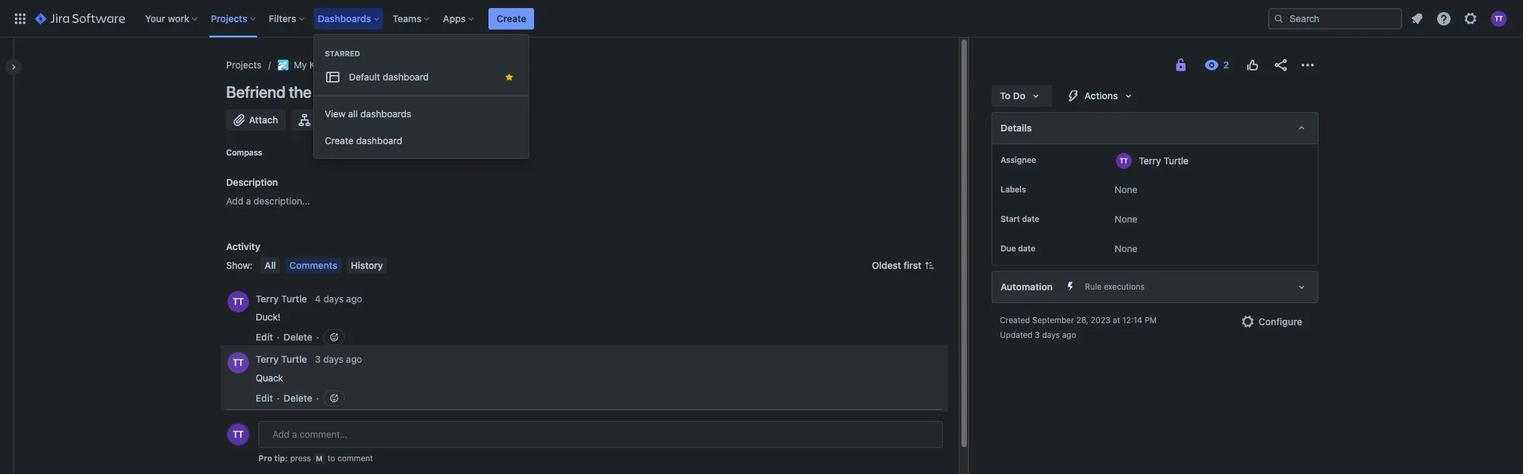 Task type: describe. For each thing, give the bounding box(es) containing it.
comments
[[289, 260, 338, 271]]

get compass
[[340, 147, 399, 158]]

2023
[[1091, 315, 1111, 325]]

dashboard image
[[325, 69, 341, 85]]

1 horizontal spatial compass
[[358, 147, 399, 158]]

history button
[[347, 258, 387, 274]]

add for add a description...
[[226, 195, 243, 207]]

to
[[328, 454, 335, 464]]

actions image
[[1300, 57, 1316, 73]]

quack
[[256, 372, 283, 384]]

28,
[[1077, 315, 1089, 325]]

your work
[[145, 12, 189, 24]]

oldest
[[872, 260, 901, 271]]

executions
[[1104, 282, 1145, 292]]

edit for duck!
[[256, 332, 273, 343]]

star default dashboard image
[[504, 72, 515, 83]]

edit button for duck!
[[256, 331, 273, 344]]

start date
[[1001, 214, 1040, 224]]

start
[[1001, 214, 1020, 224]]

create dashboard button
[[314, 128, 529, 154]]

default
[[349, 71, 380, 83]]

kan-5 link
[[483, 57, 512, 73]]

issue
[[366, 114, 389, 126]]

all button
[[261, 258, 280, 274]]

notifications image
[[1409, 10, 1425, 27]]

details
[[1001, 122, 1032, 134]]

pm
[[1145, 315, 1157, 325]]

actions
[[1085, 90, 1118, 101]]

automation
[[1001, 281, 1053, 293]]

menu bar containing all
[[258, 258, 390, 274]]

view
[[325, 108, 346, 119]]

created
[[1000, 315, 1030, 325]]

dashboards
[[318, 12, 371, 24]]

sidebar navigation image
[[0, 54, 30, 81]]

link issue image
[[408, 112, 424, 128]]

terry turtle for 4 days ago
[[256, 293, 307, 304]]

create dashboard
[[325, 135, 402, 146]]

none for labels
[[1115, 184, 1138, 195]]

configure
[[1259, 316, 1303, 328]]

all
[[265, 260, 276, 271]]

my
[[294, 59, 307, 70]]

pro tip: press m to comment
[[258, 454, 373, 464]]

updated
[[1000, 330, 1033, 340]]

befriend the ducks
[[226, 83, 357, 101]]

terry for 3 days ago
[[256, 354, 279, 365]]

projects for projects link
[[226, 59, 262, 70]]

pro
[[258, 454, 272, 464]]

settings image
[[1463, 10, 1479, 27]]

view all dashboards
[[325, 108, 411, 119]]

help image
[[1436, 10, 1452, 27]]

at
[[1113, 315, 1120, 325]]

description
[[226, 177, 278, 188]]

description...
[[254, 195, 310, 207]]

turtle for 3 days ago
[[281, 354, 307, 365]]

oldest first button
[[864, 258, 943, 274]]

dashboards
[[360, 108, 411, 119]]

0 vertical spatial terry
[[1139, 155, 1161, 166]]

due date pin to top. only you can see pinned fields. image
[[1038, 244, 1049, 254]]

dashboards button
[[314, 8, 385, 29]]

terry turtle for 3 days ago
[[256, 354, 307, 365]]

my kanban project image
[[278, 60, 288, 70]]

kanban
[[309, 59, 342, 70]]

projects link
[[226, 57, 262, 73]]

5
[[507, 59, 512, 70]]

apps
[[443, 12, 466, 24]]

add a child issue button
[[292, 109, 397, 131]]

befriend
[[226, 83, 285, 101]]

teams button
[[389, 8, 435, 29]]

projects button
[[207, 8, 261, 29]]

days inside created september 28, 2023 at 12:14 pm updated 3 days ago
[[1042, 330, 1060, 340]]

filters
[[269, 12, 296, 24]]

dashboard for create dashboard
[[356, 135, 402, 146]]

attach
[[249, 114, 278, 126]]

2 none from the top
[[1115, 213, 1138, 225]]

my kanban project
[[294, 59, 375, 70]]

date for start date
[[1022, 214, 1040, 224]]

activity
[[226, 241, 260, 252]]

add a child issue
[[314, 114, 389, 126]]

delete button for duck!
[[284, 331, 312, 344]]

3 days ago
[[315, 354, 362, 365]]

apps button
[[439, 8, 479, 29]]

terry for 4 days ago
[[256, 293, 279, 304]]

12:14
[[1123, 315, 1143, 325]]

primary element
[[8, 0, 1268, 37]]

to
[[1000, 90, 1011, 101]]

search image
[[1274, 13, 1285, 24]]

my kanban project link
[[278, 57, 375, 73]]

history
[[351, 260, 383, 271]]

view all dashboards link
[[314, 101, 529, 128]]

date for due date
[[1018, 244, 1036, 254]]

default dashboard link
[[314, 63, 529, 91]]

share image
[[1273, 57, 1289, 73]]



Task type: locate. For each thing, give the bounding box(es) containing it.
terry down 'details' element
[[1139, 155, 1161, 166]]

projects
[[211, 12, 247, 24], [226, 59, 262, 70]]

0 vertical spatial add reaction image
[[329, 332, 339, 343]]

0 horizontal spatial create
[[325, 135, 354, 146]]

1 vertical spatial terry turtle
[[256, 293, 307, 304]]

teams
[[393, 12, 422, 24]]

0 vertical spatial terry turtle
[[1139, 155, 1189, 166]]

starred
[[325, 49, 360, 58]]

to do
[[1000, 90, 1026, 101]]

edit button down quack
[[256, 392, 273, 405]]

compass
[[358, 147, 399, 158], [226, 148, 262, 158]]

add down description
[[226, 195, 243, 207]]

vote options: no one has voted for this issue yet. image
[[1245, 57, 1261, 73]]

0 vertical spatial none
[[1115, 184, 1138, 195]]

0 vertical spatial 3
[[1035, 330, 1040, 340]]

1 vertical spatial turtle
[[281, 293, 307, 304]]

1 none from the top
[[1115, 184, 1138, 195]]

days right 4
[[323, 293, 344, 304]]

projects up projects link
[[211, 12, 247, 24]]

dashboard inside button
[[356, 135, 402, 146]]

0 vertical spatial delete button
[[284, 331, 312, 344]]

ducks
[[315, 83, 357, 101]]

1 horizontal spatial 3
[[1035, 330, 1040, 340]]

3 inside created september 28, 2023 at 12:14 pm updated 3 days ago
[[1035, 330, 1040, 340]]

delete
[[284, 332, 312, 343], [284, 393, 312, 404]]

ago for 3 days ago
[[346, 354, 362, 365]]

terry up quack
[[256, 354, 279, 365]]

add left child on the top left
[[314, 114, 332, 126]]

0 horizontal spatial 3
[[315, 354, 321, 365]]

2 vertical spatial terry turtle
[[256, 354, 307, 365]]

create up the 5
[[497, 12, 526, 24]]

child
[[342, 114, 364, 126]]

a
[[335, 114, 340, 126], [246, 195, 251, 207]]

0 vertical spatial date
[[1022, 214, 1040, 224]]

terry turtle up quack
[[256, 354, 307, 365]]

0 horizontal spatial a
[[246, 195, 251, 207]]

1 vertical spatial edit button
[[256, 392, 273, 405]]

edit button down duck!
[[256, 331, 273, 344]]

create up get
[[325, 135, 354, 146]]

september
[[1033, 315, 1074, 325]]

1 vertical spatial delete
[[284, 393, 312, 404]]

2 edit button from the top
[[256, 392, 273, 405]]

0 vertical spatial edit
[[256, 332, 273, 343]]

to do button
[[992, 85, 1053, 107]]

ago down september
[[1062, 330, 1076, 340]]

date right start
[[1022, 214, 1040, 224]]

2 vertical spatial turtle
[[281, 354, 307, 365]]

3 down 4
[[315, 354, 321, 365]]

projects up befriend
[[226, 59, 262, 70]]

Add a comment… field
[[258, 421, 943, 448]]

2 vertical spatial days
[[323, 354, 344, 365]]

attach button
[[226, 109, 286, 131]]

1 vertical spatial terry
[[256, 293, 279, 304]]

2 delete button from the top
[[284, 392, 312, 405]]

add reaction image down 3 days ago
[[329, 393, 339, 404]]

3 none from the top
[[1115, 243, 1138, 254]]

assignee
[[1001, 155, 1036, 165]]

4 days ago
[[315, 293, 362, 304]]

0 horizontal spatial compass
[[226, 148, 262, 158]]

terry turtle up duck!
[[256, 293, 307, 304]]

1 delete from the top
[[284, 332, 312, 343]]

4
[[315, 293, 321, 304]]

kan-5
[[483, 59, 512, 70]]

a inside button
[[335, 114, 340, 126]]

delete button for quack
[[284, 392, 312, 405]]

add reaction image for 4
[[329, 332, 339, 343]]

labels pin to top. only you can see pinned fields. image
[[1029, 185, 1040, 195]]

the
[[289, 83, 312, 101]]

terry turtle down 'details' element
[[1139, 155, 1189, 166]]

1 add reaction image from the top
[[329, 332, 339, 343]]

1 vertical spatial projects
[[226, 59, 262, 70]]

dashboard
[[383, 71, 429, 83], [356, 135, 402, 146]]

rule
[[1085, 282, 1102, 292]]

edit down duck!
[[256, 332, 273, 343]]

a left child on the top left
[[335, 114, 340, 126]]

banner
[[0, 0, 1523, 38]]

turtle for 4 days ago
[[281, 293, 307, 304]]

3 right "updated"
[[1035, 330, 1040, 340]]

rule executions
[[1085, 282, 1145, 292]]

0 vertical spatial days
[[323, 293, 344, 304]]

1 vertical spatial days
[[1042, 330, 1060, 340]]

days for 3 days ago
[[323, 354, 344, 365]]

profile image of terry turtle image
[[228, 424, 249, 446]]

2 vertical spatial ago
[[346, 354, 362, 365]]

create inside primary element
[[497, 12, 526, 24]]

0 vertical spatial create
[[497, 12, 526, 24]]

add for add a child issue
[[314, 114, 332, 126]]

1 vertical spatial dashboard
[[356, 135, 402, 146]]

dashboard for default dashboard
[[383, 71, 429, 83]]

edit for quack
[[256, 393, 273, 404]]

terry turtle
[[1139, 155, 1189, 166], [256, 293, 307, 304], [256, 354, 307, 365]]

1 vertical spatial delete button
[[284, 392, 312, 405]]

1 horizontal spatial add
[[314, 114, 332, 126]]

work
[[168, 12, 189, 24]]

turtle left 4
[[281, 293, 307, 304]]

1 delete button from the top
[[284, 331, 312, 344]]

1 horizontal spatial a
[[335, 114, 340, 126]]

0 vertical spatial projects
[[211, 12, 247, 24]]

add
[[314, 114, 332, 126], [226, 195, 243, 207]]

delete for duck!
[[284, 332, 312, 343]]

1 vertical spatial none
[[1115, 213, 1138, 225]]

first
[[904, 260, 922, 271]]

banner containing your work
[[0, 0, 1523, 38]]

press
[[290, 454, 311, 464]]

0 vertical spatial a
[[335, 114, 340, 126]]

turtle
[[1164, 155, 1189, 166], [281, 293, 307, 304], [281, 354, 307, 365]]

1 edit from the top
[[256, 332, 273, 343]]

add inside button
[[314, 114, 332, 126]]

Search field
[[1268, 8, 1403, 29]]

turtle up quack
[[281, 354, 307, 365]]

1 vertical spatial add reaction image
[[329, 393, 339, 404]]

duck!
[[256, 311, 281, 323]]

due
[[1001, 244, 1016, 254]]

1 vertical spatial a
[[246, 195, 251, 207]]

get
[[340, 147, 356, 158]]

2 vertical spatial none
[[1115, 243, 1138, 254]]

0 vertical spatial add
[[314, 114, 332, 126]]

labels
[[1001, 185, 1026, 195]]

ago down the 4 days ago
[[346, 354, 362, 365]]

1 vertical spatial ago
[[1062, 330, 1076, 340]]

created september 28, 2023 at 12:14 pm updated 3 days ago
[[1000, 315, 1157, 340]]

compass down create dashboard
[[358, 147, 399, 158]]

actions button
[[1058, 85, 1145, 107]]

appswitcher icon image
[[12, 10, 28, 27]]

1 vertical spatial 3
[[315, 354, 321, 365]]

m
[[316, 454, 323, 463]]

0 vertical spatial ago
[[346, 293, 362, 304]]

days
[[323, 293, 344, 304], [1042, 330, 1060, 340], [323, 354, 344, 365]]

default dashboard
[[349, 71, 429, 83]]

none
[[1115, 184, 1138, 195], [1115, 213, 1138, 225], [1115, 243, 1138, 254]]

newest first image
[[924, 260, 935, 271]]

tip:
[[274, 454, 288, 464]]

a down description
[[246, 195, 251, 207]]

create
[[497, 12, 526, 24], [325, 135, 354, 146]]

1 vertical spatial add
[[226, 195, 243, 207]]

automation element
[[992, 271, 1319, 303]]

filters button
[[265, 8, 310, 29]]

dashboard up "view all dashboards" link
[[383, 71, 429, 83]]

0 vertical spatial edit button
[[256, 331, 273, 344]]

date
[[1022, 214, 1040, 224], [1018, 244, 1036, 254]]

menu bar
[[258, 258, 390, 274]]

show:
[[226, 260, 253, 271]]

1 vertical spatial edit
[[256, 393, 273, 404]]

add reaction image for 3
[[329, 393, 339, 404]]

ago inside created september 28, 2023 at 12:14 pm updated 3 days ago
[[1062, 330, 1076, 340]]

projects inside 'popup button'
[[211, 12, 247, 24]]

ago
[[346, 293, 362, 304], [1062, 330, 1076, 340], [346, 354, 362, 365]]

terry up duck!
[[256, 293, 279, 304]]

delete for quack
[[284, 393, 312, 404]]

details element
[[992, 112, 1319, 144]]

dashboard up get compass
[[356, 135, 402, 146]]

add reaction image up 3 days ago
[[329, 332, 339, 343]]

edit down quack
[[256, 393, 273, 404]]

2 delete from the top
[[284, 393, 312, 404]]

2 add reaction image from the top
[[329, 393, 339, 404]]

delete button
[[284, 331, 312, 344], [284, 392, 312, 405]]

ago down history button
[[346, 293, 362, 304]]

configure link
[[1232, 311, 1311, 333]]

none for due date
[[1115, 243, 1138, 254]]

jira software image
[[35, 10, 125, 27], [35, 10, 125, 27]]

create for create dashboard
[[325, 135, 354, 146]]

your work button
[[141, 8, 203, 29]]

assignee pin to top. only you can see pinned fields. image
[[1039, 155, 1050, 166]]

0 vertical spatial delete
[[284, 332, 312, 343]]

days for 4 days ago
[[323, 293, 344, 304]]

days down september
[[1042, 330, 1060, 340]]

add a description...
[[226, 195, 310, 207]]

2 edit from the top
[[256, 393, 273, 404]]

create for create
[[497, 12, 526, 24]]

edit
[[256, 332, 273, 343], [256, 393, 273, 404]]

your profile and settings image
[[1491, 10, 1507, 27]]

date left due date pin to top. only you can see pinned fields. "icon"
[[1018, 244, 1036, 254]]

0 vertical spatial dashboard
[[383, 71, 429, 83]]

create button
[[489, 8, 535, 29]]

1 vertical spatial date
[[1018, 244, 1036, 254]]

turtle down 'details' element
[[1164, 155, 1189, 166]]

edit button for quack
[[256, 392, 273, 405]]

comment
[[338, 454, 373, 464]]

do
[[1013, 90, 1026, 101]]

a for description...
[[246, 195, 251, 207]]

3
[[1035, 330, 1040, 340], [315, 354, 321, 365]]

comments button
[[285, 258, 342, 274]]

kan-
[[483, 59, 507, 70]]

compass up description
[[226, 148, 262, 158]]

1 edit button from the top
[[256, 331, 273, 344]]

all
[[348, 108, 358, 119]]

a for child
[[335, 114, 340, 126]]

1 vertical spatial create
[[325, 135, 354, 146]]

projects for the projects 'popup button'
[[211, 12, 247, 24]]

1 horizontal spatial create
[[497, 12, 526, 24]]

0 horizontal spatial add
[[226, 195, 243, 207]]

days down the 4 days ago
[[323, 354, 344, 365]]

terry
[[1139, 155, 1161, 166], [256, 293, 279, 304], [256, 354, 279, 365]]

2 vertical spatial terry
[[256, 354, 279, 365]]

due date
[[1001, 244, 1036, 254]]

oldest first
[[872, 260, 922, 271]]

ago for 4 days ago
[[346, 293, 362, 304]]

add reaction image
[[329, 332, 339, 343], [329, 393, 339, 404]]

your
[[145, 12, 165, 24]]

project
[[345, 59, 375, 70]]

0 vertical spatial turtle
[[1164, 155, 1189, 166]]



Task type: vqa. For each thing, say whether or not it's contained in the screenshot.
Created September 28, 2023 at 12:14 PM Updated 3 days ago
yes



